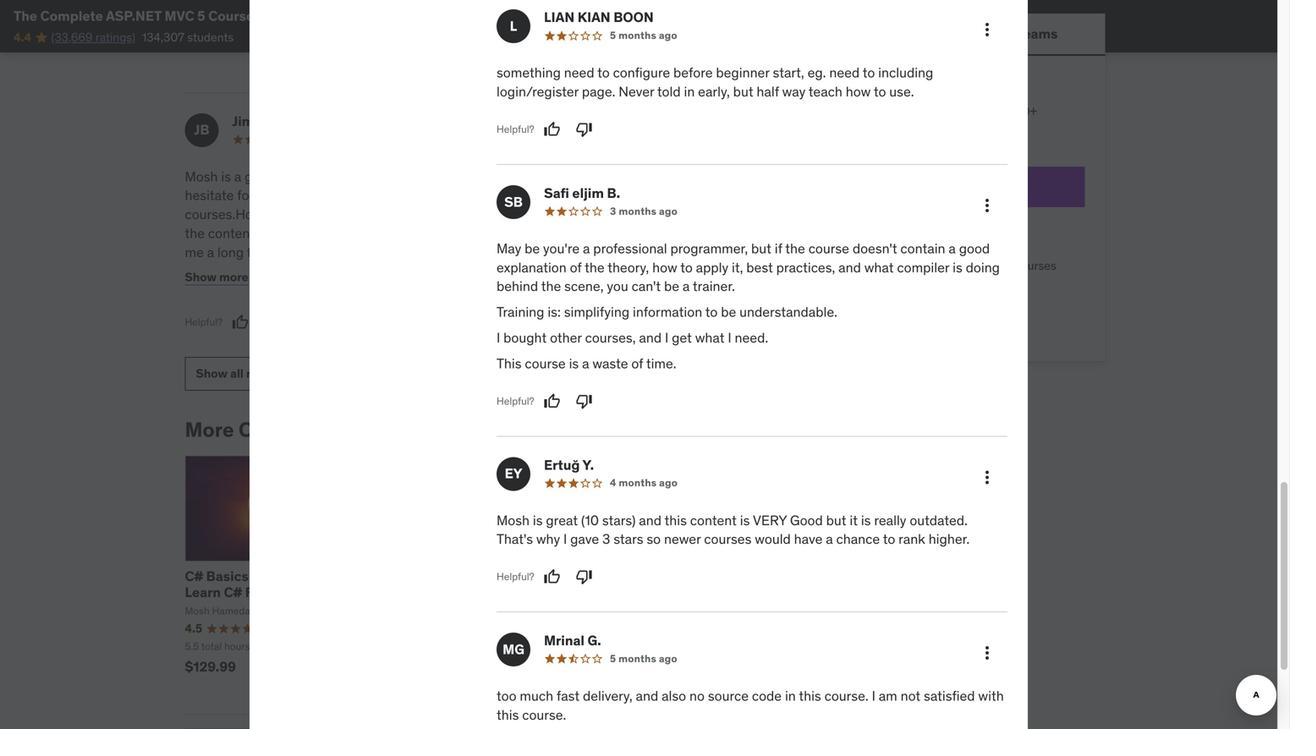 Task type: locate. For each thing, give the bounding box(es) containing it.
hamedani
[[407, 417, 505, 442], [212, 605, 258, 618], [616, 605, 662, 618]]

courses left 'your' on the top of the page
[[931, 120, 973, 135]]

good for on
[[546, 187, 576, 204]]

a left chance
[[826, 531, 833, 548]]

good
[[546, 187, 576, 204], [959, 240, 990, 257]]

course. down much
[[522, 706, 566, 724]]

outdated.
[[356, 225, 414, 242], [910, 512, 968, 529]]

hours up $89.99
[[620, 640, 645, 653]]

0 horizontal spatial have
[[347, 206, 375, 223]]

0 horizontal spatial 4.5
[[185, 621, 202, 636]]

1 vertical spatial have
[[794, 531, 823, 548]]

this up newer
[[665, 512, 687, 529]]

on
[[517, 187, 532, 204]]

0 vertical spatial 25,000+
[[991, 104, 1037, 119]]

0 vertical spatial udemy
[[891, 120, 929, 135]]

the inside great course. a bit outdated for 2023 but it set me on a good path to then learn the more modern asp.net core
[[689, 187, 709, 204]]

a right on
[[535, 187, 542, 204]]

and inside too much fast delivery, and also no source code in this course. i am not satisfied with this course.
[[636, 687, 658, 705]]

course inside subscribe to this course and 25,000+ top‑rated udemy courses for your organization.
[[930, 104, 965, 119]]

courses inside mosh is great (10 stars) and this content is very good but it is really outdated. that's why i gave 3 stars so newer courses would have a chance to rank higher.
[[704, 531, 752, 548]]

1 horizontal spatial b.
[[607, 184, 620, 202]]

0 vertical spatial more
[[713, 187, 744, 204]]

1 4.5 from the left
[[185, 621, 202, 636]]

i left need.
[[728, 329, 731, 346]]

business
[[967, 178, 1026, 195]]

2 vertical spatial other
[[550, 329, 582, 346]]

to down which
[[437, 262, 450, 280]]

other down is:
[[550, 329, 582, 346]]

5 right the mvc
[[197, 7, 205, 25]]

for teams of 2 or more users
[[865, 228, 1016, 243]]

content inside mosh is great (10 stars) and this content is very good but it is really outdated. that's why i gave 3 stars so newer courses would have a chance to rank higher.
[[690, 512, 737, 529]]

2 horizontal spatial other
[[550, 329, 582, 346]]

months
[[619, 29, 656, 42], [619, 205, 657, 218], [619, 476, 657, 490], [619, 652, 656, 665]]

4.5 right mrinal
[[589, 621, 606, 636]]

but inside great course. a bit outdated for 2023 but it set me on a good path to then learn the more modern asp.net core
[[723, 168, 743, 185]]

1 vertical spatial outdated.
[[910, 512, 968, 529]]

1 vertical spatial how
[[652, 259, 677, 276]]

it inside mosh is great (10 stars) and this content is very good but it is really outdated. that's why i gave 3 stars so newer courses would have a chance to rank higher.
[[850, 512, 858, 529]]

any
[[295, 187, 316, 204]]

courses right demand
[[1015, 258, 1056, 273]]

35235 reviews element
[[470, 622, 508, 636]]

but right the 2023
[[723, 168, 743, 185]]

asp.net
[[545, 206, 589, 223]]

ago up also
[[659, 652, 677, 665]]

0 horizontal spatial content
[[208, 225, 255, 242]]

mosh for mosh hamedani
[[185, 605, 210, 618]]

mosh inside mosh is great (10 stars) and this content is very good but it is really outdated. that's why i gave 3 stars so newer courses would have a chance to rank higher.
[[497, 512, 530, 529]]

i left wouldn't
[[358, 168, 362, 185]]

show inside "button"
[[185, 269, 217, 285]]

need up page.
[[564, 64, 594, 81]]

eg.
[[808, 64, 826, 81]]

ago for safi eljim b.
[[659, 205, 678, 218]]

1 hours from the left
[[224, 640, 250, 653]]

ago for mrinal g.
[[659, 652, 677, 665]]

2 4.5 from the left
[[589, 621, 606, 636]]

1 vertical spatial 5 months ago
[[610, 652, 677, 665]]

lectures
[[467, 640, 503, 653]]

a inside great course. a bit outdated for 2023 but it set me on a good path to then learn the more modern asp.net core
[[535, 187, 542, 204]]

&
[[944, 258, 952, 273]]

by
[[322, 417, 345, 442], [340, 584, 356, 601]]

to inside great course. a bit outdated for 2023 but it set me on a good path to then learn the more modern asp.net core
[[610, 187, 622, 204]]

1 vertical spatial y
[[538, 4, 544, 21]]

ago down 'learn'
[[659, 205, 678, 218]]

1 vertical spatial me
[[185, 244, 204, 261]]

the down "courses."
[[185, 225, 205, 242]]

have inside however, as other have mentioned: the content of this course is outdated. it took me a long time figuring everything out - which in turn did provide some additional things to learn.
[[347, 206, 375, 223]]

advanced
[[610, 567, 674, 585]]

hours up $129.99
[[224, 640, 250, 653]]

this inside however, as other have mentioned: the content of this course is outdated. it took me a long time figuring everything out - which in turn did provide some additional things to learn.
[[273, 225, 295, 242]]

limpio
[[547, 4, 584, 21]]

0 horizontal spatial great
[[245, 168, 277, 185]]

outdated. up higher.
[[910, 512, 968, 529]]

1 horizontal spatial y
[[621, 0, 627, 3]]

0 vertical spatial 3
[[610, 205, 616, 218]]

hamedani down technical
[[616, 605, 662, 618]]

mark review by safi eljim b. as unhelpful image
[[576, 393, 593, 410]]

months right 4
[[619, 476, 657, 490]]

0 horizontal spatial good
[[546, 187, 576, 204]]

great course. a bit outdated for 2023 but it set me on a good path to then learn the more modern asp.net core
[[494, 168, 777, 223]]

0 vertical spatial y
[[621, 0, 627, 3]]

y up boon
[[621, 0, 627, 3]]

too
[[497, 687, 516, 705]]

to up core at left
[[610, 187, 622, 204]]

me up turn
[[185, 244, 204, 261]]

ago right 4
[[659, 476, 678, 490]]

what right get
[[695, 329, 725, 346]]

b. right jim
[[257, 112, 270, 130]]

course down bought
[[525, 355, 566, 372]]

4 months ago
[[610, 476, 678, 490]]

5 months ago for mrinal g.
[[610, 652, 677, 665]]

0 vertical spatial courses
[[931, 120, 973, 135]]

b.
[[257, 112, 270, 130], [607, 184, 620, 202]]

y down the buen
[[538, 4, 544, 21]]

more down long
[[219, 269, 248, 285]]

0 vertical spatial 5 months ago
[[610, 29, 677, 42]]

0 horizontal spatial hours
[[224, 640, 250, 653]]

1 horizontal spatial other
[[355, 187, 387, 204]]

0 vertical spatial other
[[355, 187, 387, 204]]

is up everything
[[342, 225, 352, 242]]

0 horizontal spatial total
[[201, 640, 222, 653]]

1 horizontal spatial how
[[846, 83, 871, 100]]

in inside something need to configure before beginner start, eg. need to including login/register page. never told in early, but half way teach how to use.
[[684, 83, 695, 100]]

theory,
[[608, 259, 649, 276]]

course.
[[532, 168, 576, 185], [824, 687, 869, 705], [522, 706, 566, 724]]

hours
[[224, 640, 250, 653], [620, 640, 645, 653]]

mg
[[503, 641, 524, 658]]

is
[[221, 168, 231, 185], [342, 225, 352, 242], [953, 259, 963, 276], [569, 355, 579, 372], [533, 512, 543, 529], [740, 512, 750, 529], [861, 512, 871, 529]]

1 vertical spatial 3
[[602, 531, 610, 548]]

0 horizontal spatial be
[[525, 240, 540, 257]]

0 horizontal spatial 25,000+
[[865, 258, 911, 273]]

5 months ago for lian kian boon
[[610, 29, 677, 42]]

0 vertical spatial great
[[245, 168, 277, 185]]

to inside mosh is great (10 stars) and this content is very good but it is really outdated. that's why i gave 3 stars so newer courses would have a chance to rank higher.
[[883, 531, 895, 548]]

3 months from the top
[[619, 476, 657, 490]]

provide
[[249, 262, 294, 280]]

1 horizontal spatial be
[[664, 278, 679, 295]]

0 vertical spatial course.
[[532, 168, 576, 185]]

other down his at the top left of the page
[[311, 206, 343, 223]]

and inside mosh is great (10 stars) and this content is very good but it is really outdated. that's why i gave 3 stars so newer courses would have a chance to rank higher.
[[639, 512, 662, 529]]

hamedani up ey
[[407, 417, 505, 442]]

2 5 months ago from the top
[[610, 652, 677, 665]]

early,
[[698, 83, 730, 100]]

1 horizontal spatial good
[[959, 240, 990, 257]]

0 horizontal spatial in
[[185, 262, 196, 280]]

2 vertical spatial in
[[785, 687, 796, 705]]

is inside however, as other have mentioned: the content of this course is outdated. it took me a long time figuring everything out - which in turn did provide some additional things to learn.
[[342, 225, 352, 242]]

have down his at the top left of the page
[[347, 206, 375, 223]]

for inside c# basics for beginners: learn c# fundamentals by coding
[[252, 567, 270, 585]]

delivery,
[[583, 687, 633, 705]]

be right can't
[[664, 278, 679, 295]]

bought
[[503, 329, 547, 346]]

2 horizontal spatial in
[[785, 687, 796, 705]]

great up following
[[245, 168, 277, 185]]

a inside mosh is great (10 stars) and this content is very good but it is really outdated. that's why i gave 3 stars so newer courses would have a chance to rank higher.
[[826, 531, 833, 548]]

total up $89.99
[[597, 640, 617, 653]]

(33,669 ratings)
[[51, 30, 135, 45]]

for right basics
[[252, 567, 270, 585]]

in inside too much fast delivery, and also no source code in this course. i am not satisfied with this course.
[[785, 687, 796, 705]]

additional actions for review by ertuğ y. image
[[977, 467, 997, 487]]

ago
[[659, 29, 677, 42], [659, 205, 678, 218], [659, 476, 678, 490], [659, 652, 677, 665]]

show left "all"
[[196, 366, 228, 381]]

1 vertical spatial b.
[[607, 184, 620, 202]]

1 vertical spatial good
[[959, 240, 990, 257]]

4 months from the top
[[619, 652, 656, 665]]

1 horizontal spatial total
[[597, 640, 617, 653]]

0 horizontal spatial more
[[219, 269, 248, 285]]

months for ertuğ y.
[[619, 476, 657, 490]]

simple
[[494, 4, 534, 21]]

in right code
[[785, 687, 796, 705]]

not
[[901, 687, 921, 705]]

really
[[874, 512, 906, 529]]

a inside the mosh is a great lecturer, and i wouldn't hesitate following any of his other courses.
[[234, 168, 241, 185]]

helpful? up oop
[[497, 570, 534, 583]]

1 vertical spatial 5
[[610, 29, 616, 42]]

2 vertical spatial 5
[[610, 652, 616, 665]]

me left on
[[494, 187, 513, 204]]

1 vertical spatial courses
[[1015, 258, 1056, 273]]

0 vertical spatial me
[[494, 187, 513, 204]]

need up teach
[[829, 64, 860, 81]]

udemy inside subscribe to this course and 25,000+ top‑rated udemy courses for your organization.
[[891, 120, 929, 135]]

ago for ertuğ y.
[[659, 476, 678, 490]]

more inside "button"
[[219, 269, 248, 285]]

c# inside c# advanced topics: prepare for technical interviews mosh hamedani 4.5 3 total hours $89.99
[[589, 567, 607, 585]]

2 horizontal spatial more
[[957, 228, 984, 243]]

1 vertical spatial in
[[185, 262, 196, 280]]

a up turn
[[207, 244, 214, 261]]

the complete asp.net mvc 5 course
[[14, 7, 254, 25]]

1 horizontal spatial hours
[[620, 640, 645, 653]]

is:
[[548, 303, 561, 321]]

more inside great course. a bit outdated for 2023 but it set me on a good path to then learn the more modern asp.net core
[[713, 187, 744, 204]]

have down good in the right of the page
[[794, 531, 823, 548]]

to left including
[[863, 64, 875, 81]]

0 vertical spatial show
[[185, 269, 217, 285]]

it up chance
[[850, 512, 858, 529]]

how
[[846, 83, 871, 100], [652, 259, 677, 276]]

4.5 inside c# advanced topics: prepare for technical interviews mosh hamedani 4.5 3 total hours $89.99
[[589, 621, 606, 636]]

good
[[790, 512, 823, 529]]

i right why
[[563, 531, 567, 548]]

c# inside c# intermediate: classes, interfaces and oop
[[387, 567, 405, 585]]

ago up before
[[659, 29, 677, 42]]

0 horizontal spatial courses
[[704, 531, 752, 548]]

1 need from the left
[[564, 64, 594, 81]]

0 vertical spatial outdated.
[[356, 225, 414, 242]]

xavier f.
[[542, 112, 596, 130]]

great up why
[[546, 512, 578, 529]]

you
[[607, 278, 628, 295]]

your
[[993, 120, 1016, 135]]

the down the 2023
[[689, 187, 709, 204]]

be down trainer.
[[721, 303, 736, 321]]

me inside great course. a bit outdated for 2023 but it set me on a good path to then learn the more modern asp.net core
[[494, 187, 513, 204]]

show for show more
[[185, 269, 217, 285]]

courses
[[931, 120, 973, 135], [1015, 258, 1056, 273], [704, 531, 752, 548]]

may be you're a professional programmer, but if the course doesn't contain a good explanation of the theory, how to apply it, best practices, and what compiler is doing behind the scene, you can't be a trainer. training is: simplifying information to be understandable. i bought other courses, and i get what i need. this course is a waste of time.
[[497, 240, 1000, 372]]

(33,669
[[51, 30, 93, 45]]

udemy down the use.
[[891, 120, 929, 135]]

how up can't
[[652, 259, 677, 276]]

of up scene,
[[570, 259, 582, 276]]

1 horizontal spatial content
[[690, 512, 737, 529]]

show more button
[[185, 260, 248, 294]]

0 horizontal spatial me
[[185, 244, 204, 261]]

months up delivery,
[[619, 652, 656, 665]]

wouldn't
[[365, 168, 416, 185]]

1 vertical spatial by
[[340, 584, 356, 601]]

other inside may be you're a professional programmer, but if the course doesn't contain a good explanation of the theory, how to apply it, best practices, and what compiler is doing behind the scene, you can't be a trainer. training is: simplifying information to be understandable. i bought other courses, and i get what i need. this course is a waste of time.
[[550, 329, 582, 346]]

this down too
[[497, 706, 519, 724]]

5 months ago
[[610, 29, 677, 42], [610, 652, 677, 665]]

complete
[[40, 7, 103, 25]]

topics:
[[676, 567, 722, 585]]

to down really
[[883, 531, 895, 548]]

by right 'courses'
[[322, 417, 345, 442]]

including
[[878, 64, 933, 81]]

basics
[[206, 567, 249, 585]]

more right or
[[957, 228, 984, 243]]

2 total from the left
[[597, 640, 617, 653]]

hamedani inside c# advanced topics: prepare for technical interviews mosh hamedani 4.5 3 total hours $89.99
[[616, 605, 662, 618]]

0 horizontal spatial y
[[538, 4, 544, 21]]

5 down lian kian boon
[[610, 29, 616, 42]]

0 vertical spatial what
[[864, 259, 894, 276]]

to inside subscribe to this course and 25,000+ top‑rated udemy courses for your organization.
[[894, 104, 905, 119]]

2 horizontal spatial courses
[[1015, 258, 1056, 273]]

mark review by lian kian boon as unhelpful image
[[576, 121, 593, 138]]

c# advanced topics: prepare for technical interviews link
[[589, 567, 776, 601]]

2 vertical spatial courses
[[704, 531, 752, 548]]

0 horizontal spatial need
[[564, 64, 594, 81]]

and inside c# intermediate: classes, interfaces and oop
[[455, 584, 479, 601]]

can't
[[632, 278, 661, 295]]

0 vertical spatial how
[[846, 83, 871, 100]]

show inside button
[[196, 366, 228, 381]]

good inside may be you're a professional programmer, but if the course doesn't contain a good explanation of the theory, how to apply it, best practices, and what compiler is doing behind the scene, you can't be a trainer. training is: simplifying information to be understandable. i bought other courses, and i get what i need. this course is a waste of time.
[[959, 240, 990, 257]]

doesn't
[[853, 240, 897, 257]]

1 horizontal spatial 25,000+
[[991, 104, 1037, 119]]

lecturer,
[[280, 168, 329, 185]]

1 horizontal spatial it
[[850, 512, 858, 529]]

2 vertical spatial more
[[219, 269, 248, 285]]

1 horizontal spatial have
[[794, 531, 823, 548]]

this down the use.
[[907, 104, 927, 119]]

0 horizontal spatial other
[[311, 206, 343, 223]]

2 vertical spatial 3
[[589, 640, 595, 653]]

0 vertical spatial in
[[684, 83, 695, 100]]

1 total from the left
[[201, 640, 222, 653]]

to down the use.
[[894, 104, 905, 119]]

udemy
[[891, 120, 929, 135], [919, 178, 964, 195]]

it
[[417, 225, 425, 242]]

1 months from the top
[[619, 29, 656, 42]]

more
[[185, 417, 234, 442]]

and up try udemy business
[[968, 104, 988, 119]]

1 vertical spatial course.
[[824, 687, 869, 705]]

gave
[[570, 531, 599, 548]]

1 horizontal spatial great
[[546, 512, 578, 529]]

(10
[[581, 512, 599, 529]]

5 months ago up also
[[610, 652, 677, 665]]

1 vertical spatial what
[[695, 329, 725, 346]]

to up page.
[[597, 64, 610, 81]]

how inside something need to configure before beginner start, eg. need to including login/register page. never told in early, but half way teach how to use.
[[846, 83, 871, 100]]

1 horizontal spatial outdated.
[[910, 512, 968, 529]]

mrinal g.
[[544, 632, 601, 649]]

1 horizontal spatial courses
[[931, 120, 973, 135]]

try
[[897, 178, 916, 195]]

ertuğ y.
[[544, 456, 594, 474]]

c#
[[185, 567, 203, 585], [387, 567, 405, 585], [589, 567, 607, 585], [224, 584, 242, 601]]

jim
[[232, 112, 254, 130]]

1 vertical spatial great
[[546, 512, 578, 529]]

to left apply
[[680, 259, 693, 276]]

0 vertical spatial content
[[208, 225, 255, 242]]

i left get
[[665, 329, 669, 346]]

5 months ago down boon
[[610, 29, 677, 42]]

1 vertical spatial show
[[196, 366, 228, 381]]

be left mark review by xavier f. as helpful icon
[[525, 240, 540, 257]]

but up chance
[[826, 512, 846, 529]]

1 vertical spatial it
[[850, 512, 858, 529]]

for inside c# advanced topics: prepare for technical interviews mosh hamedani 4.5 3 total hours $89.99
[[589, 584, 607, 601]]

0 horizontal spatial outdated.
[[356, 225, 414, 242]]

hamedani down basics
[[212, 605, 258, 618]]

0 vertical spatial it
[[747, 168, 755, 185]]

is left very
[[740, 512, 750, 529]]

mark review by xavier f. as unhelpful image
[[574, 244, 591, 261]]

mark review by jim b. as helpful image
[[232, 314, 249, 331]]

configure
[[613, 64, 670, 81]]

in
[[684, 83, 695, 100], [185, 262, 196, 280], [785, 687, 796, 705]]

of down however,
[[258, 225, 270, 242]]

the right if
[[785, 240, 805, 257]]

hours inside c# advanced topics: prepare for technical interviews mosh hamedani 4.5 3 total hours $89.99
[[620, 640, 645, 653]]

but inside mosh is great (10 stars) and this content is very good but it is really outdated. that's why i gave 3 stars so newer courses would have a chance to rank higher.
[[826, 512, 846, 529]]

good up doing
[[959, 240, 990, 257]]

hours inside "5.5 total hours $129.99"
[[224, 640, 250, 653]]

course down as
[[298, 225, 339, 242]]

what down doesn't
[[864, 259, 894, 276]]

mentioned:
[[378, 206, 447, 223]]

asp.net
[[106, 7, 162, 25]]

mosh for mosh is great (10 stars) and this content is very good but it is really outdated. that's why i gave 3 stars so newer courses would have a chance to rank higher.
[[497, 512, 530, 529]]

0 vertical spatial have
[[347, 206, 375, 223]]

1 horizontal spatial need
[[829, 64, 860, 81]]

0 horizontal spatial b.
[[257, 112, 270, 130]]

contain
[[900, 240, 945, 257]]

ago for lian kian boon
[[659, 29, 677, 42]]

c# left intermediate:
[[387, 567, 405, 585]]

i inside too much fast delivery, and also no source code in this course. i am not satisfied with this course.
[[872, 687, 875, 705]]

and left also
[[636, 687, 658, 705]]

3 inside mosh is great (10 stars) and this content is very good but it is really outdated. that's why i gave 3 stars so newer courses would have a chance to rank higher.
[[602, 531, 610, 548]]

and up so
[[639, 512, 662, 529]]

mosh inside the mosh is a great lecturer, and i wouldn't hesitate following any of his other courses.
[[185, 168, 218, 185]]

interfaces
[[387, 584, 452, 601]]

2 months from the top
[[619, 205, 657, 218]]

134,307 students
[[142, 30, 234, 45]]

am
[[879, 687, 897, 705]]

more down the 2023
[[713, 187, 744, 204]]

good inside great course. a bit outdated for 2023 but it set me on a good path to then learn the more modern asp.net core
[[546, 187, 576, 204]]

c# intermediate: classes, interfaces and oop
[[387, 567, 552, 601]]

waste
[[592, 355, 628, 372]]

the up scene,
[[585, 259, 605, 276]]

$89.99
[[589, 658, 634, 676]]

doing
[[966, 259, 1000, 276]]

for up 'learn'
[[668, 168, 684, 185]]

1 vertical spatial 25,000+
[[865, 258, 911, 273]]

2 need from the left
[[829, 64, 860, 81]]

content
[[208, 225, 255, 242], [690, 512, 737, 529]]

other inside however, as other have mentioned: the content of this course is outdated. it took me a long time figuring everything out - which in turn did provide some additional things to learn.
[[311, 206, 343, 223]]

0 vertical spatial b.
[[257, 112, 270, 130]]

course. left a
[[532, 168, 576, 185]]

helpful? up explanation
[[494, 245, 532, 259]]

0 horizontal spatial what
[[695, 329, 725, 346]]

1 horizontal spatial me
[[494, 187, 513, 204]]

1 5 months ago from the top
[[610, 29, 677, 42]]

total right 5.5
[[201, 640, 222, 653]]

2 hours from the left
[[620, 640, 645, 653]]

0 horizontal spatial how
[[652, 259, 677, 276]]

best
[[746, 259, 773, 276]]

behind
[[497, 278, 538, 295]]

0 vertical spatial be
[[525, 240, 540, 257]]

1 horizontal spatial in
[[684, 83, 695, 100]]

1 vertical spatial other
[[311, 206, 343, 223]]

it left set at right
[[747, 168, 755, 185]]

2 horizontal spatial hamedani
[[616, 605, 662, 618]]

fresh
[[914, 258, 941, 273]]

months for mrinal g.
[[619, 652, 656, 665]]

1 vertical spatial content
[[690, 512, 737, 529]]

f.
[[585, 112, 596, 130]]

months down then
[[619, 205, 657, 218]]

outdated. up out
[[356, 225, 414, 242]]



Task type: describe. For each thing, give the bounding box(es) containing it.
explanation
[[497, 259, 567, 276]]

helpful? left mark review by lian kian boon as helpful icon
[[497, 123, 534, 136]]

i inside mosh is great (10 stars) and this content is very good but it is really outdated. that's why i gave 3 stars so newer courses would have a chance to rank higher.
[[563, 531, 567, 548]]

2
[[934, 228, 941, 243]]

something need to configure before beginner start, eg. need to including login/register page. never told in early, but half way teach how to use.
[[497, 64, 933, 100]]

out
[[394, 244, 414, 261]]

show all reviews button
[[185, 357, 301, 391]]

1 vertical spatial more
[[957, 228, 984, 243]]

never
[[619, 83, 654, 100]]

no
[[689, 687, 705, 705]]

outdated. inside mosh is great (10 stars) and this content is very good but it is really outdated. that's why i gave 3 stars so newer courses would have a chance to rank higher.
[[910, 512, 968, 529]]

is up chance
[[861, 512, 871, 529]]

simplifying
[[564, 303, 630, 321]]

ratings)
[[95, 30, 135, 45]]

months for safi eljim b.
[[619, 205, 657, 218]]

3 inside c# advanced topics: prepare for technical interviews mosh hamedani 4.5 3 total hours $89.99
[[589, 640, 595, 653]]

mark review by xavier f. as helpful image
[[541, 244, 558, 261]]

of inside the mosh is a great lecturer, and i wouldn't hesitate following any of his other courses.
[[319, 187, 331, 204]]

time
[[247, 244, 274, 261]]

to down trainer.
[[705, 303, 718, 321]]

c# for c# basics for beginners: learn c# fundamentals by coding
[[185, 567, 203, 585]]

scene,
[[564, 278, 604, 295]]

but inside something need to configure before beginner start, eg. need to including login/register page. never told in early, but half way teach how to use.
[[733, 83, 753, 100]]

buen
[[523, 0, 554, 3]]

1 horizontal spatial hamedani
[[407, 417, 505, 442]]

5 for l
[[610, 29, 616, 42]]

is up why
[[533, 512, 543, 529]]

undo mark review by gian felzon p. as helpful image
[[232, 23, 249, 40]]

ertuğ
[[544, 456, 580, 474]]

total inside "5.5 total hours $129.99"
[[201, 640, 222, 653]]

would
[[755, 531, 791, 548]]

a inside however, as other have mentioned: the content of this course is outdated. it took me a long time figuring everything out - which in turn did provide some additional things to learn.
[[207, 244, 214, 261]]

25,000+ inside subscribe to this course and 25,000+ top‑rated udemy courses for your organization.
[[991, 104, 1037, 119]]

subscribe to this course and 25,000+ top‑rated udemy courses for your organization.
[[838, 104, 1037, 152]]

is inside the mosh is a great lecturer, and i wouldn't hesitate following any of his other courses.
[[221, 168, 231, 185]]

it inside great course. a bit outdated for 2023 but it set me on a good path to then learn the more modern asp.net core
[[747, 168, 755, 185]]

page.
[[582, 83, 615, 100]]

additional actions for review by lian kian boon image
[[977, 20, 997, 40]]

use.
[[889, 83, 914, 100]]

have inside mosh is great (10 stars) and this content is very good but it is really outdated. that's why i gave 3 stars so newer courses would have a chance to rank higher.
[[794, 531, 823, 548]]

why
[[536, 531, 560, 548]]

mark review by ertuğ y. as unhelpful image
[[576, 569, 593, 585]]

mosh is great (10 stars) and this content is very good but it is really outdated. that's why i gave 3 stars so newer courses would have a chance to rank higher.
[[497, 512, 970, 548]]

very
[[753, 512, 787, 529]]

2 vertical spatial be
[[721, 303, 736, 321]]

helpful? down the mvc
[[185, 25, 223, 38]]

good for contain
[[959, 240, 990, 257]]

xsmall image
[[838, 257, 851, 274]]

great inside the mosh is a great lecturer, and i wouldn't hesitate following any of his other courses.
[[245, 168, 277, 185]]

c# intermediate: classes, interfaces and oop link
[[387, 567, 552, 601]]

helpful? down learn. at the top left
[[185, 315, 223, 329]]

mark review by lian kian boon as helpful image
[[544, 121, 561, 138]]

great inside mosh is great (10 stars) and this content is very good but it is really outdated. that's why i gave 3 stars so newer courses would have a chance to rank higher.
[[546, 512, 578, 529]]

more courses by mosh hamedani
[[185, 417, 505, 442]]

course
[[208, 7, 254, 25]]

information
[[633, 303, 702, 321]]

of inside however, as other have mentioned: the content of this course is outdated. it took me a long time figuring everything out - which in turn did provide some additional things to learn.
[[258, 225, 270, 242]]

c# advanced topics: prepare for technical interviews mosh hamedani 4.5 3 total hours $89.99
[[589, 567, 776, 676]]

(35,235)
[[470, 622, 508, 635]]

a right you're
[[583, 240, 590, 257]]

additional actions for review by mrinal g. image
[[977, 643, 997, 663]]

a up &
[[949, 240, 956, 257]]

1 horizontal spatial what
[[864, 259, 894, 276]]

this right code
[[799, 687, 821, 705]]

45
[[452, 640, 464, 653]]

course. inside great course. a bit outdated for 2023 but it set me on a good path to then learn the more modern asp.net core
[[532, 168, 576, 185]]

higher.
[[929, 531, 970, 548]]

teams button
[[969, 14, 1105, 54]]

demand
[[969, 258, 1012, 273]]

mosh for mosh is a great lecturer, and i wouldn't hesitate following any of his other courses.
[[185, 168, 218, 185]]

but inside may be you're a professional programmer, but if the course doesn't contain a good explanation of the theory, how to apply it, best practices, and what compiler is doing behind the scene, you can't be a trainer. training is: simplifying information to be understandable. i bought other courses, and i get what i need. this course is a waste of time.
[[751, 240, 771, 257]]

courses inside subscribe to this course and 25,000+ top‑rated udemy courses for your organization.
[[931, 120, 973, 135]]

of left 2
[[921, 228, 931, 243]]

i left bought
[[497, 329, 500, 346]]

way
[[782, 83, 806, 100]]

beginner
[[716, 64, 770, 81]]

coding
[[185, 600, 231, 617]]

fundamentals
[[245, 584, 337, 601]]

2 vertical spatial course.
[[522, 706, 566, 724]]

the
[[14, 7, 37, 25]]

other inside the mosh is a great lecturer, and i wouldn't hesitate following any of his other courses.
[[355, 187, 387, 204]]

told
[[657, 83, 681, 100]]

5 for mg
[[610, 652, 616, 665]]

prepare
[[725, 567, 776, 585]]

total inside c# advanced topics: prepare for technical interviews mosh hamedani 4.5 3 total hours $89.99
[[597, 640, 617, 653]]

c# for c# intermediate: classes, interfaces and oop
[[387, 567, 405, 585]]

teams
[[885, 228, 918, 243]]

oop
[[483, 584, 512, 601]]

1 vertical spatial be
[[664, 278, 679, 295]]

contenido
[[557, 0, 617, 3]]

a left waste
[[582, 355, 589, 372]]

which
[[426, 244, 461, 261]]

source
[[708, 687, 749, 705]]

show for show all reviews
[[196, 366, 228, 381]]

me inside however, as other have mentioned: the content of this course is outdated. it took me a long time figuring everything out - which in turn did provide some additional things to learn.
[[185, 244, 204, 261]]

is right &
[[953, 259, 963, 276]]

of left time.
[[631, 355, 643, 372]]

before
[[673, 64, 713, 81]]

muy
[[494, 0, 520, 3]]

practices,
[[776, 259, 835, 276]]

25,000+ fresh & in-demand courses
[[865, 258, 1056, 273]]

0 vertical spatial by
[[322, 417, 345, 442]]

and inside the mosh is a great lecturer, and i wouldn't hesitate following any of his other courses.
[[333, 168, 355, 185]]

did
[[227, 262, 246, 280]]

the inside however, as other have mentioned: the content of this course is outdated. it took me a long time figuring everything out - which in turn did provide some additional things to learn.
[[185, 225, 205, 242]]

lian kian boon
[[544, 9, 654, 26]]

g.
[[587, 632, 601, 649]]

this inside subscribe to this course and 25,000+ top‑rated udemy courses for your organization.
[[907, 104, 927, 119]]

outdated
[[610, 168, 664, 185]]

learn
[[656, 187, 686, 204]]

modern
[[494, 206, 541, 223]]

the up is:
[[541, 278, 561, 295]]

course up xsmall icon
[[808, 240, 849, 257]]

teams
[[1016, 25, 1058, 42]]

outdated. inside however, as other have mentioned: the content of this course is outdated. it took me a long time figuring everything out - which in turn did provide some additional things to learn.
[[356, 225, 414, 242]]

to inside however, as other have mentioned: the content of this course is outdated. it took me a long time figuring everything out - which in turn did provide some additional things to learn.
[[437, 262, 450, 280]]

programmer,
[[670, 240, 748, 257]]

for inside great course. a bit outdated for 2023 but it set me on a good path to then learn the more modern asp.net core
[[668, 168, 684, 185]]

start,
[[773, 64, 804, 81]]

1 vertical spatial udemy
[[919, 178, 964, 195]]

mosh inside c# advanced topics: prepare for technical interviews mosh hamedani 4.5 3 total hours $89.99
[[589, 605, 613, 618]]

mark review by safi eljim b. as helpful image
[[544, 393, 561, 410]]

udemy business image
[[838, 76, 957, 96]]

jim b.
[[232, 112, 270, 130]]

all
[[230, 366, 244, 381]]

to left the use.
[[874, 83, 886, 100]]

and up time.
[[639, 329, 662, 346]]

intermediate
[[512, 640, 570, 653]]

mosh is a great lecturer, and i wouldn't hesitate following any of his other courses.
[[185, 168, 416, 223]]

c# up mosh hamedani
[[224, 584, 242, 601]]

too much fast delivery, and also no source code in this course. i am not satisfied with this course.
[[497, 687, 1004, 724]]

apply
[[696, 259, 729, 276]]

2023
[[687, 168, 720, 185]]

learn.
[[185, 281, 218, 299]]

4.4
[[14, 30, 31, 45]]

content inside however, as other have mentioned: the content of this course is outdated. it took me a long time figuring everything out - which in turn did provide some additional things to learn.
[[208, 225, 255, 242]]

estructurado
[[660, 0, 738, 3]]

by inside c# basics for beginners: learn c# fundamentals by coding
[[340, 584, 356, 601]]

code
[[752, 687, 782, 705]]

may
[[497, 240, 521, 257]]

is left waste
[[569, 355, 579, 372]]

c# basics for beginners: learn c# fundamentals by coding link
[[185, 567, 369, 617]]

helpful? left mark review by safi eljim b. as helpful image
[[497, 395, 534, 408]]

and inside subscribe to this course and 25,000+ top‑rated udemy courses for your organization.
[[968, 104, 988, 119]]

this inside mosh is great (10 stars) and this content is very good but it is really outdated. that's why i gave 3 stars so newer courses would have a chance to rank higher.
[[665, 512, 687, 529]]

months for lian kian boon
[[619, 29, 656, 42]]

this
[[497, 355, 522, 372]]

students
[[187, 30, 234, 45]]

0 horizontal spatial hamedani
[[212, 605, 258, 618]]

his
[[335, 187, 352, 204]]

a left trainer.
[[683, 278, 690, 295]]

45 lectures
[[452, 640, 503, 653]]

helpful? down the l at the left of the page
[[494, 44, 532, 57]]

however,
[[236, 206, 291, 223]]

that's
[[497, 531, 533, 548]]

for inside subscribe to this course and 25,000+ top‑rated udemy courses for your organization.
[[976, 120, 990, 135]]

l
[[510, 17, 517, 35]]

course inside however, as other have mentioned: the content of this course is outdated. it took me a long time figuring everything out - which in turn did provide some additional things to learn.
[[298, 225, 339, 242]]

i inside the mosh is a great lecturer, and i wouldn't hesitate following any of his other courses.
[[358, 168, 362, 185]]

c# for c# advanced topics: prepare for technical interviews mosh hamedani 4.5 3 total hours $89.99
[[589, 567, 607, 585]]

how inside may be you're a professional programmer, but if the course doesn't contain a good explanation of the theory, how to apply it, best practices, and what compiler is doing behind the scene, you can't be a trainer. training is: simplifying information to be understandable. i bought other courses, and i get what i need. this course is a waste of time.
[[652, 259, 677, 276]]

additional actions for review by safi eljim b. image
[[977, 195, 997, 216]]

0 vertical spatial 5
[[197, 7, 205, 25]]

try udemy business link
[[838, 166, 1085, 207]]

and down doesn't
[[839, 259, 861, 276]]

mark review by ertuğ y. as helpful image
[[544, 569, 561, 585]]

in inside however, as other have mentioned: the content of this course is outdated. it took me a long time figuring everything out - which in turn did provide some additional things to learn.
[[185, 262, 196, 280]]

for
[[865, 228, 882, 243]]



Task type: vqa. For each thing, say whether or not it's contained in the screenshot.
way
yes



